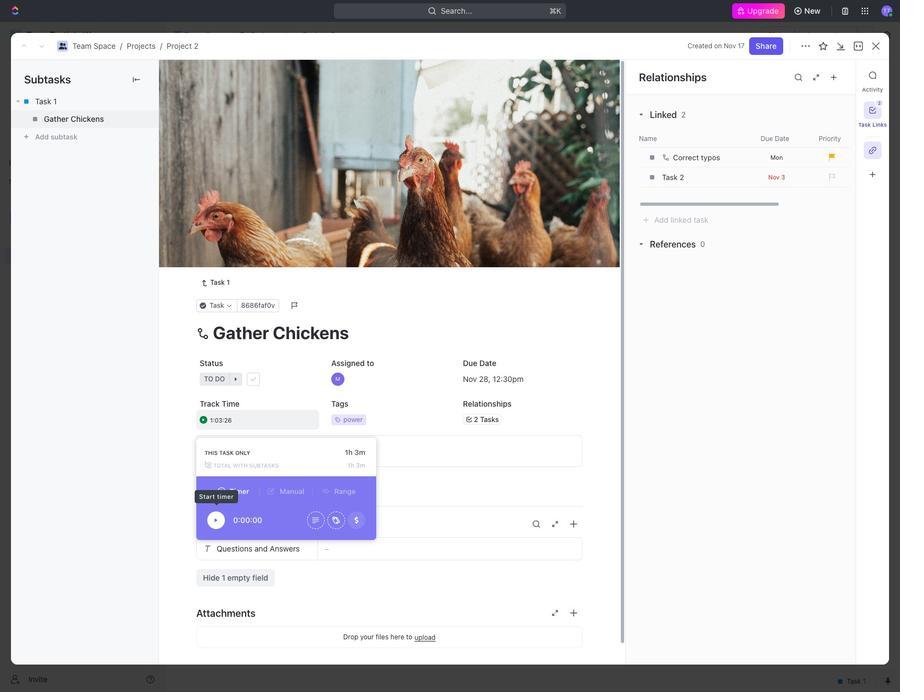 Task type: locate. For each thing, give the bounding box(es) containing it.
1 horizontal spatial user group image
[[58, 43, 67, 49]]

task 1 up the 'task 2'
[[221, 191, 244, 200]]

track time
[[200, 399, 240, 409]]

user group image inside team space link
[[174, 32, 181, 38]]

1 horizontal spatial task 1 link
[[197, 276, 234, 290]]

custom fields element
[[197, 538, 583, 587]]

task inside tab list
[[859, 121, 872, 128]]

0 horizontal spatial add task
[[221, 229, 254, 238]]

2 horizontal spatial user group image
[[174, 32, 181, 38]]

1 vertical spatial share
[[756, 41, 777, 51]]

0 horizontal spatial hide
[[203, 573, 220, 583]]

upgrade link
[[733, 3, 785, 19]]

1 horizontal spatial team space link
[[171, 29, 231, 42]]

add task button down the 'task 2'
[[216, 227, 258, 240]]

hide inside the 'custom fields' element
[[203, 573, 220, 583]]

1 vertical spatial 1 button
[[247, 209, 262, 220]]

add task down the 'task 2'
[[221, 229, 254, 238]]

2 vertical spatial to
[[407, 633, 413, 641]]

created on nov 17
[[688, 42, 745, 50]]

hide 1 empty field
[[203, 573, 268, 583]]

0 vertical spatial share
[[769, 30, 790, 40]]

2 inside linked 2
[[682, 110, 687, 119]]

home
[[26, 57, 47, 66]]

0 vertical spatial hide
[[570, 128, 585, 137]]

2 inside button
[[879, 100, 882, 106]]

1 horizontal spatial space
[[206, 30, 228, 40]]

and
[[255, 544, 268, 554]]

to left do on the left
[[204, 260, 213, 268]]

1 vertical spatial projects
[[127, 41, 156, 51]]

user group image down spaces
[[11, 215, 19, 222]]

2 horizontal spatial to
[[407, 633, 413, 641]]

0 horizontal spatial team
[[72, 41, 92, 51]]

1 horizontal spatial projects link
[[237, 29, 283, 42]]

task sidebar navigation tab list
[[859, 66, 888, 183]]

space for team space
[[206, 30, 228, 40]]

1 horizontal spatial to
[[367, 359, 375, 368]]

status
[[200, 359, 223, 368]]

add task down calendar
[[295, 155, 324, 163]]

0 vertical spatial 1 button
[[246, 190, 261, 201]]

2 vertical spatial add task
[[221, 229, 254, 238]]

0 horizontal spatial projects link
[[127, 41, 156, 51]]

add task button
[[815, 66, 861, 84], [282, 153, 328, 166], [216, 227, 258, 240]]

1 vertical spatial team
[[72, 41, 92, 51]]

0
[[701, 239, 706, 249]]

share for share button to the right of 17
[[756, 41, 777, 51]]

0 vertical spatial space
[[206, 30, 228, 40]]

0 horizontal spatial relationships
[[463, 399, 512, 409]]

3m down add description button at the bottom of the page
[[356, 462, 366, 469]]

task 1 link down to do
[[197, 276, 234, 290]]

Search tasks... text field
[[764, 125, 874, 141]]

/
[[233, 30, 235, 40], [285, 30, 287, 40], [120, 41, 122, 51], [160, 41, 162, 51]]

0 vertical spatial add task button
[[815, 66, 861, 84]]

1 button right the 'task 2'
[[247, 209, 262, 220]]

3m
[[355, 448, 366, 457], [356, 462, 366, 469]]

0 vertical spatial relationships
[[640, 71, 707, 83]]

to do
[[204, 260, 225, 268]]

timer
[[230, 487, 249, 496]]

fields
[[235, 519, 262, 530]]

new
[[805, 6, 821, 15]]

details button
[[197, 481, 233, 501]]

tree
[[4, 191, 159, 339]]

relationships up linked 2 at the top of page
[[640, 71, 707, 83]]

0 vertical spatial project 2
[[303, 30, 335, 40]]

assigned to
[[332, 359, 375, 368]]

1 vertical spatial add task button
[[282, 153, 328, 166]]

user group image up home link
[[58, 43, 67, 49]]

to
[[204, 260, 213, 268], [367, 359, 375, 368], [407, 633, 413, 641]]

field
[[253, 573, 268, 583]]

2 button
[[865, 100, 884, 119]]

1 button for 1
[[246, 190, 261, 201]]

2 horizontal spatial add task
[[822, 70, 855, 80]]

tree inside sidebar navigation
[[4, 191, 159, 339]]

space inside team space link
[[206, 30, 228, 40]]

0 vertical spatial to
[[204, 260, 213, 268]]

answers
[[270, 544, 300, 554]]

1 horizontal spatial project 2 link
[[289, 29, 338, 42]]

0 horizontal spatial to
[[204, 260, 213, 268]]

correct typos
[[674, 153, 721, 162]]

home link
[[4, 53, 159, 71]]

2 tasks
[[474, 415, 499, 424]]

project 2 link
[[289, 29, 338, 42], [167, 41, 199, 51]]

share
[[769, 30, 790, 40], [756, 41, 777, 51]]

task 1 up dashboards
[[35, 97, 57, 106]]

share down upgrade
[[769, 30, 790, 40]]

do
[[215, 260, 225, 268]]

1 horizontal spatial subtasks
[[244, 486, 282, 496]]

1 vertical spatial hide
[[203, 573, 220, 583]]

name
[[640, 134, 658, 142]]

0 horizontal spatial team space link
[[72, 41, 116, 51]]

add down 'calendar' link
[[295, 155, 308, 163]]

add task button down 'calendar' link
[[282, 153, 328, 166]]

share button down upgrade
[[762, 26, 796, 44]]

attachments button
[[197, 600, 583, 627]]

hide
[[570, 128, 585, 137], [203, 573, 220, 583]]

custom
[[197, 519, 233, 530]]

2 horizontal spatial add task button
[[815, 66, 861, 84]]

0 vertical spatial subtasks
[[24, 73, 71, 86]]

share right 17
[[756, 41, 777, 51]]

0 vertical spatial add task
[[822, 70, 855, 80]]

sidebar navigation
[[0, 22, 164, 692]]

hide button
[[565, 126, 589, 139]]

1h 3m
[[345, 448, 366, 457], [348, 462, 366, 469]]

user group image
[[174, 32, 181, 38], [58, 43, 67, 49], [11, 215, 19, 222]]

1 button down 'progress'
[[246, 190, 261, 201]]

0 horizontal spatial space
[[94, 41, 116, 51]]

0 vertical spatial 1h
[[345, 448, 353, 457]]

list link
[[244, 99, 260, 114]]

user group image for tree inside the sidebar navigation
[[11, 215, 19, 222]]

2 vertical spatial project
[[191, 65, 240, 83]]

manual
[[280, 487, 305, 496]]

0 horizontal spatial project 2
[[191, 65, 256, 83]]

2 vertical spatial user group image
[[11, 215, 19, 222]]

linked 2
[[651, 110, 687, 120]]

0 horizontal spatial projects
[[127, 41, 156, 51]]

relationships up 2 tasks on the right
[[463, 399, 512, 409]]

add task down automations button
[[822, 70, 855, 80]]

user group image left team space
[[174, 32, 181, 38]]

inbox
[[26, 76, 46, 85]]

user group image inside tree
[[11, 215, 19, 222]]

task 1 link
[[11, 93, 159, 110], [197, 276, 234, 290]]

1 horizontal spatial team
[[184, 30, 204, 40]]

0 horizontal spatial task 1 link
[[11, 93, 159, 110]]

activity
[[863, 86, 884, 93]]

invite
[[29, 675, 48, 684]]

favorites button
[[4, 157, 42, 170]]

1 horizontal spatial relationships
[[640, 71, 707, 83]]

1 vertical spatial add task
[[295, 155, 324, 163]]

to right here
[[407, 633, 413, 641]]

empty
[[228, 573, 251, 583]]

1 vertical spatial space
[[94, 41, 116, 51]]

1 horizontal spatial project 2
[[303, 30, 335, 40]]

project 2
[[303, 30, 335, 40], [191, 65, 256, 83]]

projects
[[251, 30, 280, 40], [127, 41, 156, 51]]

team for team space / projects / project 2
[[72, 41, 92, 51]]

docs
[[26, 94, 44, 104]]

2
[[331, 30, 335, 40], [194, 41, 199, 51], [243, 65, 252, 83], [879, 100, 882, 106], [682, 110, 687, 119], [261, 155, 265, 163], [680, 173, 685, 182], [240, 210, 245, 219], [237, 260, 241, 268], [474, 415, 479, 424]]

1 horizontal spatial hide
[[570, 128, 585, 137]]

assignees
[[458, 128, 490, 137]]

relationships inside task sidebar content section
[[640, 71, 707, 83]]

0 vertical spatial 3m
[[355, 448, 366, 457]]

0 vertical spatial user group image
[[174, 32, 181, 38]]

table link
[[331, 99, 353, 114]]

1 vertical spatial 1h
[[348, 462, 355, 469]]

0 horizontal spatial subtasks
[[24, 73, 71, 86]]

nov
[[725, 42, 737, 50]]

add
[[822, 70, 836, 80], [295, 155, 308, 163], [221, 229, 235, 238], [218, 447, 232, 456]]

team space
[[184, 30, 228, 40]]

time
[[222, 399, 240, 409]]

1h
[[345, 448, 353, 457], [348, 462, 355, 469]]

subtasks down home
[[24, 73, 71, 86]]

1 inside the 'custom fields' element
[[222, 573, 226, 583]]

add description
[[218, 447, 274, 456]]

hide for hide
[[570, 128, 585, 137]]

subtasks inside button
[[244, 486, 282, 496]]

0 vertical spatial projects
[[251, 30, 280, 40]]

0:00:00
[[233, 516, 263, 525]]

2 vertical spatial add task button
[[216, 227, 258, 240]]

due date
[[463, 359, 497, 368]]

0 horizontal spatial user group image
[[11, 215, 19, 222]]

1 vertical spatial subtasks
[[244, 486, 282, 496]]

drop your files here to upload
[[344, 633, 436, 642]]

0 horizontal spatial add task button
[[216, 227, 258, 240]]

here
[[391, 633, 405, 641]]

hide inside button
[[570, 128, 585, 137]]

task 1 down do on the left
[[210, 279, 230, 287]]

custom fields button
[[197, 511, 583, 538]]

3m up range on the bottom of page
[[355, 448, 366, 457]]

subtasks down subtasks
[[244, 486, 282, 496]]

add task
[[822, 70, 855, 80], [295, 155, 324, 163], [221, 229, 254, 238]]

inbox link
[[4, 72, 159, 89]]

add task button down automations button
[[815, 66, 861, 84]]

add down the 'task 2'
[[221, 229, 235, 238]]

references 0
[[651, 239, 706, 249]]

assigned
[[332, 359, 365, 368]]

task 1 link up chickens
[[11, 93, 159, 110]]

task
[[838, 70, 855, 80], [35, 97, 51, 106], [859, 121, 872, 128], [309, 155, 324, 163], [221, 191, 238, 200], [221, 210, 238, 219], [237, 229, 254, 238], [210, 279, 225, 287]]

to right assigned
[[367, 359, 375, 368]]

0 vertical spatial team
[[184, 30, 204, 40]]

description
[[234, 447, 274, 456]]

1:03:26
[[210, 417, 232, 424]]

⌘k
[[550, 6, 562, 15]]

1 vertical spatial task 1 link
[[197, 276, 234, 290]]

questions and answers
[[217, 544, 300, 554]]

add right this
[[218, 447, 232, 456]]

1:03:26 button
[[197, 410, 320, 430]]

1 vertical spatial relationships
[[463, 399, 512, 409]]

board
[[205, 101, 226, 111]]

chickens
[[71, 114, 104, 124]]

only
[[235, 450, 250, 456]]

custom fields
[[197, 519, 262, 530]]



Task type: describe. For each thing, give the bounding box(es) containing it.
subtasks button
[[240, 481, 287, 501]]

search...
[[441, 6, 473, 15]]

automations button
[[801, 27, 858, 43]]

typos
[[702, 153, 721, 162]]

action items
[[297, 486, 348, 496]]

board link
[[203, 99, 226, 114]]

team space / projects / project 2
[[72, 41, 199, 51]]

new button
[[790, 2, 828, 20]]

tags
[[332, 399, 349, 409]]

1 vertical spatial 3m
[[356, 462, 366, 469]]

attachments
[[197, 608, 256, 619]]

linked
[[651, 110, 678, 120]]

task sidebar content section
[[626, 60, 901, 665]]

calendar link
[[278, 99, 313, 114]]

links
[[873, 121, 888, 128]]

questions
[[217, 544, 253, 554]]

to inside drop your files here to upload
[[407, 633, 413, 641]]

subtasks
[[250, 462, 279, 469]]

table
[[333, 101, 353, 111]]

files
[[376, 633, 389, 641]]

automations
[[807, 30, 853, 40]]

8686faf0v button
[[237, 299, 280, 313]]

0 vertical spatial project
[[303, 30, 329, 40]]

correct typos link
[[660, 148, 747, 167]]

space for team space / projects / project 2
[[94, 41, 116, 51]]

gather
[[44, 114, 69, 124]]

‎task
[[663, 173, 678, 182]]

due
[[463, 359, 478, 368]]

upload button
[[415, 633, 436, 642]]

spaces
[[9, 178, 32, 186]]

add description button
[[200, 443, 579, 460]]

1 button for 2
[[247, 209, 262, 220]]

date
[[480, 359, 497, 368]]

add down automations button
[[822, 70, 836, 80]]

team for team space
[[184, 30, 204, 40]]

list
[[247, 101, 260, 111]]

1 horizontal spatial add task button
[[282, 153, 328, 166]]

total with subtasks
[[214, 462, 279, 469]]

items
[[326, 486, 348, 496]]

dashboards link
[[4, 109, 159, 127]]

action
[[297, 486, 324, 496]]

Edit task name text field
[[197, 322, 583, 343]]

0 vertical spatial 1h 3m
[[345, 448, 366, 457]]

dashboards
[[26, 113, 69, 122]]

with
[[233, 462, 248, 469]]

0 horizontal spatial project 2 link
[[167, 41, 199, 51]]

2 vertical spatial task 1
[[210, 279, 230, 287]]

gather chickens link
[[11, 110, 159, 128]]

correct
[[674, 153, 700, 162]]

task links
[[859, 121, 888, 128]]

share button right 17
[[750, 37, 784, 55]]

in progress
[[204, 155, 248, 163]]

favorites
[[9, 159, 38, 167]]

0 vertical spatial task 1 link
[[11, 93, 159, 110]]

8686faf0v
[[241, 302, 275, 310]]

1 vertical spatial project
[[167, 41, 192, 51]]

‎task 2
[[663, 173, 685, 182]]

calendar
[[280, 101, 313, 111]]

‎task 2 link
[[660, 168, 747, 187]]

created
[[688, 42, 713, 50]]

1 vertical spatial user group image
[[58, 43, 67, 49]]

task 2
[[221, 210, 245, 219]]

range
[[335, 487, 356, 496]]

progress
[[212, 155, 248, 163]]

upload
[[415, 633, 436, 642]]

your
[[361, 633, 374, 641]]

this
[[205, 450, 218, 456]]

1 vertical spatial task 1
[[221, 191, 244, 200]]

1 vertical spatial to
[[367, 359, 375, 368]]

docs link
[[4, 91, 159, 108]]

1 vertical spatial 1h 3m
[[348, 462, 366, 469]]

task
[[219, 450, 234, 456]]

hide for hide 1 empty field
[[203, 573, 220, 583]]

add inside button
[[218, 447, 232, 456]]

drop
[[344, 633, 359, 641]]

on
[[715, 42, 723, 50]]

1 horizontal spatial projects
[[251, 30, 280, 40]]

references
[[651, 239, 697, 249]]

action items button
[[293, 481, 353, 501]]

0 vertical spatial task 1
[[35, 97, 57, 106]]

1 horizontal spatial add task
[[295, 155, 324, 163]]

share for share button underneath upgrade
[[769, 30, 790, 40]]

user group image for team space link to the right
[[174, 32, 181, 38]]

gantt link
[[371, 99, 393, 114]]

assignees button
[[444, 126, 495, 139]]

tasks
[[481, 415, 499, 424]]

gather chickens
[[44, 114, 104, 124]]

1 vertical spatial project 2
[[191, 65, 256, 83]]

this task only
[[205, 450, 250, 456]]



Task type: vqa. For each thing, say whether or not it's contained in the screenshot.
field
yes



